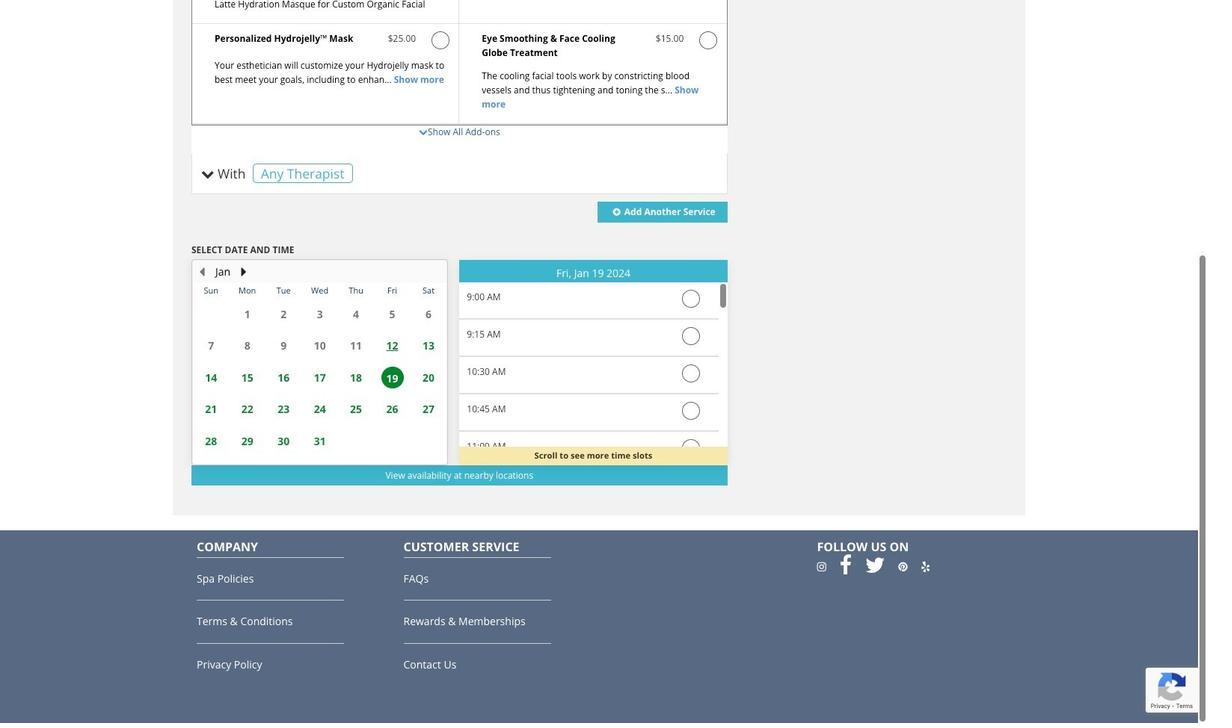 Task type: describe. For each thing, give the bounding box(es) containing it.
select day31 cell
[[193, 298, 229, 330]]

chevron down image
[[419, 128, 428, 136]]

select day1 cell
[[338, 426, 374, 457]]

select day6 cell
[[265, 457, 302, 464]]



Task type: locate. For each thing, give the bounding box(es) containing it.
select day2 cell
[[374, 426, 410, 457]]

select day3 cell
[[410, 426, 447, 457]]

chec image
[[431, 31, 449, 49], [682, 290, 700, 308], [682, 327, 700, 345], [682, 365, 700, 383]]

select day5 cell
[[229, 457, 265, 464]]

heading
[[459, 268, 727, 279]]

select day8 cell
[[338, 457, 374, 464]]

select day10 cell
[[410, 457, 447, 464]]

select day4 cell
[[193, 457, 229, 464]]

select day9 cell
[[374, 457, 410, 464]]

select day7 cell
[[302, 457, 338, 464]]

chec image
[[699, 31, 717, 49], [682, 402, 700, 420]]

0 vertical spatial chec image
[[699, 31, 717, 49]]

1 vertical spatial chec image
[[682, 402, 700, 420]]

group
[[459, 283, 718, 724]]



